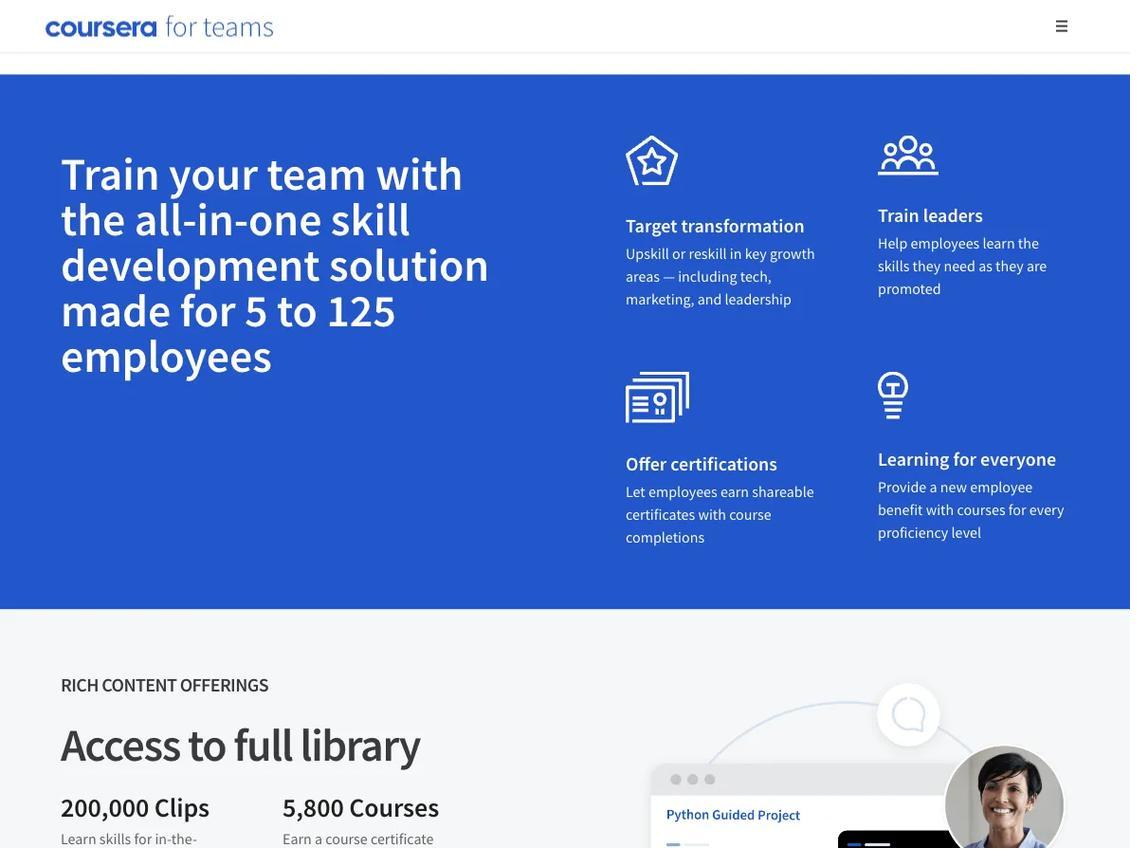Task type: describe. For each thing, give the bounding box(es) containing it.
let
[[626, 482, 646, 501]]

the inside train leaders help employees learn the skills they need as they are promoted
[[1019, 234, 1040, 253]]

library
[[300, 716, 420, 773]]

areas
[[626, 267, 660, 286]]

certificates
[[626, 505, 696, 524]]

employees for offer
[[649, 482, 718, 501]]

tech,
[[741, 267, 772, 286]]

lightbulb icon image
[[878, 371, 909, 419]]

in-
[[197, 190, 249, 247]]

—
[[663, 267, 675, 286]]

coursera for teams image
[[46, 15, 273, 37]]

offer
[[626, 452, 667, 475]]

learning for everyone provide a new employee benefit with courses for every proficiency level
[[878, 447, 1065, 542]]

with inside offer certifications let employees earn shareable certificates with course completions
[[699, 505, 727, 524]]

made
[[61, 281, 171, 338]]

completions
[[626, 528, 705, 547]]

200,000
[[61, 790, 149, 824]]

new
[[941, 478, 968, 497]]

125
[[326, 281, 396, 338]]

in-demand skills image
[[626, 135, 679, 186]]

course
[[730, 505, 772, 524]]

with inside train your team with the all-in-one skill development solution made for 5 to 125 employees
[[376, 145, 463, 202]]

development
[[61, 236, 320, 293]]

benefit
[[878, 500, 923, 519]]

content
[[102, 673, 177, 696]]

access to full library
[[61, 716, 420, 773]]

full
[[234, 716, 293, 773]]

courses
[[958, 500, 1006, 519]]

train for train your team with the all-in-one skill development solution made for 5 to 125 employees
[[61, 145, 160, 202]]

a
[[930, 478, 938, 497]]

in
[[730, 244, 742, 263]]

key
[[745, 244, 767, 263]]

employee
[[971, 478, 1033, 497]]

one
[[249, 190, 322, 247]]

growth
[[770, 244, 816, 263]]

the inside train your team with the all-in-one skill development solution made for 5 to 125 employees
[[61, 190, 125, 247]]

train leaders help employees learn the skills they need as they are promoted
[[878, 203, 1048, 298]]

marketing,
[[626, 290, 695, 309]]

skill
[[331, 190, 410, 247]]

certifications
[[671, 452, 778, 475]]

and
[[698, 290, 722, 309]]



Task type: vqa. For each thing, say whether or not it's contained in the screenshot.
leftmost "employees"
yes



Task type: locate. For each thing, give the bounding box(es) containing it.
train inside train leaders help employees learn the skills they need as they are promoted
[[878, 203, 920, 227]]

access
[[61, 716, 180, 773]]

everyone
[[981, 447, 1057, 471]]

2 horizontal spatial employees
[[911, 234, 980, 253]]

for left 5
[[180, 281, 236, 338]]

leaders
[[924, 203, 984, 227]]

rich content offerings
[[61, 673, 268, 696]]

1 horizontal spatial employees
[[649, 482, 718, 501]]

earn
[[721, 482, 749, 501]]

employees inside train your team with the all-in-one skill development solution made for 5 to 125 employees
[[61, 327, 272, 384]]

1 they from the left
[[913, 257, 941, 276]]

1 horizontal spatial they
[[996, 257, 1024, 276]]

1 horizontal spatial to
[[277, 281, 317, 338]]

they
[[913, 257, 941, 276], [996, 257, 1024, 276]]

to
[[277, 281, 317, 338], [188, 716, 226, 773]]

0 vertical spatial employees
[[911, 234, 980, 253]]

skills
[[878, 257, 910, 276]]

0 horizontal spatial the
[[61, 190, 125, 247]]

provide
[[878, 478, 927, 497]]

0 horizontal spatial for
[[180, 281, 236, 338]]

reskill
[[689, 244, 727, 263]]

solution
[[329, 236, 490, 293]]

all-
[[134, 190, 197, 247]]

promoted
[[878, 279, 942, 298]]

clips
[[154, 790, 210, 824]]

for up new
[[954, 447, 977, 471]]

5,800
[[283, 790, 344, 824]]

0 vertical spatial for
[[180, 281, 236, 338]]

proficiency
[[878, 523, 949, 542]]

0 vertical spatial to
[[277, 281, 317, 338]]

the
[[61, 190, 125, 247], [1019, 234, 1040, 253]]

team
[[267, 145, 367, 202]]

with down earn at right bottom
[[699, 505, 727, 524]]

to left full at the left of page
[[188, 716, 226, 773]]

team icon image
[[878, 135, 939, 175]]

with up solution
[[376, 145, 463, 202]]

employees down development
[[61, 327, 272, 384]]

employees for train
[[911, 234, 980, 253]]

need
[[944, 257, 976, 276]]

level
[[952, 523, 982, 542]]

offerings
[[180, 673, 268, 696]]

0 horizontal spatial with
[[376, 145, 463, 202]]

they up promoted
[[913, 257, 941, 276]]

train for train leaders help employees learn the skills they need as they are promoted
[[878, 203, 920, 227]]

0 horizontal spatial train
[[61, 145, 160, 202]]

the up 'are'
[[1019, 234, 1040, 253]]

train your team with the all-in-one skill development solution made for 5 to 125 employees
[[61, 145, 490, 384]]

are
[[1027, 257, 1048, 276]]

2 horizontal spatial for
[[1009, 500, 1027, 519]]

your
[[169, 145, 258, 202]]

employees up need
[[911, 234, 980, 253]]

1 vertical spatial to
[[188, 716, 226, 773]]

to inside train your team with the all-in-one skill development solution made for 5 to 125 employees
[[277, 281, 317, 338]]

with down a at the bottom of the page
[[927, 500, 955, 519]]

0 horizontal spatial employees
[[61, 327, 272, 384]]

employees
[[911, 234, 980, 253], [61, 327, 272, 384], [649, 482, 718, 501]]

every
[[1030, 500, 1065, 519]]

for
[[180, 281, 236, 338], [954, 447, 977, 471], [1009, 500, 1027, 519]]

offer certifications let employees earn shareable certificates with course completions
[[626, 452, 815, 547]]

learn
[[983, 234, 1016, 253]]

train inside train your team with the all-in-one skill development solution made for 5 to 125 employees
[[61, 145, 160, 202]]

employees inside train leaders help employees learn the skills they need as they are promoted
[[911, 234, 980, 253]]

1 vertical spatial for
[[954, 447, 977, 471]]

for inside train your team with the all-in-one skill development solution made for 5 to 125 employees
[[180, 281, 236, 338]]

shareable
[[752, 482, 815, 501]]

1 vertical spatial train
[[878, 203, 920, 227]]

0 vertical spatial train
[[61, 145, 160, 202]]

rich
[[61, 673, 99, 696]]

learning
[[878, 447, 950, 471]]

5
[[245, 281, 268, 338]]

including
[[678, 267, 738, 286]]

employees inside offer certifications let employees earn shareable certificates with course completions
[[649, 482, 718, 501]]

0 horizontal spatial to
[[188, 716, 226, 773]]

to right 5
[[277, 281, 317, 338]]

employees up certificates
[[649, 482, 718, 501]]

200,000 clips
[[61, 790, 210, 824]]

they right 'as'
[[996, 257, 1024, 276]]

2 horizontal spatial with
[[927, 500, 955, 519]]

1 vertical spatial employees
[[61, 327, 272, 384]]

2 vertical spatial for
[[1009, 500, 1027, 519]]

train
[[61, 145, 160, 202], [878, 203, 920, 227]]

with inside learning for everyone provide a new employee benefit with courses for every proficiency level
[[927, 500, 955, 519]]

leadership
[[725, 290, 792, 309]]

0 horizontal spatial they
[[913, 257, 941, 276]]

world-class content image
[[626, 371, 691, 424]]

courses
[[349, 790, 439, 824]]

target transformation upskill or reskill in key growth areas — including tech, marketing, and leadership
[[626, 214, 816, 309]]

1 horizontal spatial train
[[878, 203, 920, 227]]

as
[[979, 257, 993, 276]]

or
[[673, 244, 686, 263]]

5,800 courses
[[283, 790, 439, 824]]

2 vertical spatial employees
[[649, 482, 718, 501]]

the left all-
[[61, 190, 125, 247]]

1 horizontal spatial the
[[1019, 234, 1040, 253]]

with
[[376, 145, 463, 202], [927, 500, 955, 519], [699, 505, 727, 524]]

help
[[878, 234, 908, 253]]

1 horizontal spatial with
[[699, 505, 727, 524]]

2 they from the left
[[996, 257, 1024, 276]]

1 horizontal spatial for
[[954, 447, 977, 471]]

upskill
[[626, 244, 670, 263]]

transformation
[[681, 214, 805, 237]]

target
[[626, 214, 678, 237]]

for down employee
[[1009, 500, 1027, 519]]



